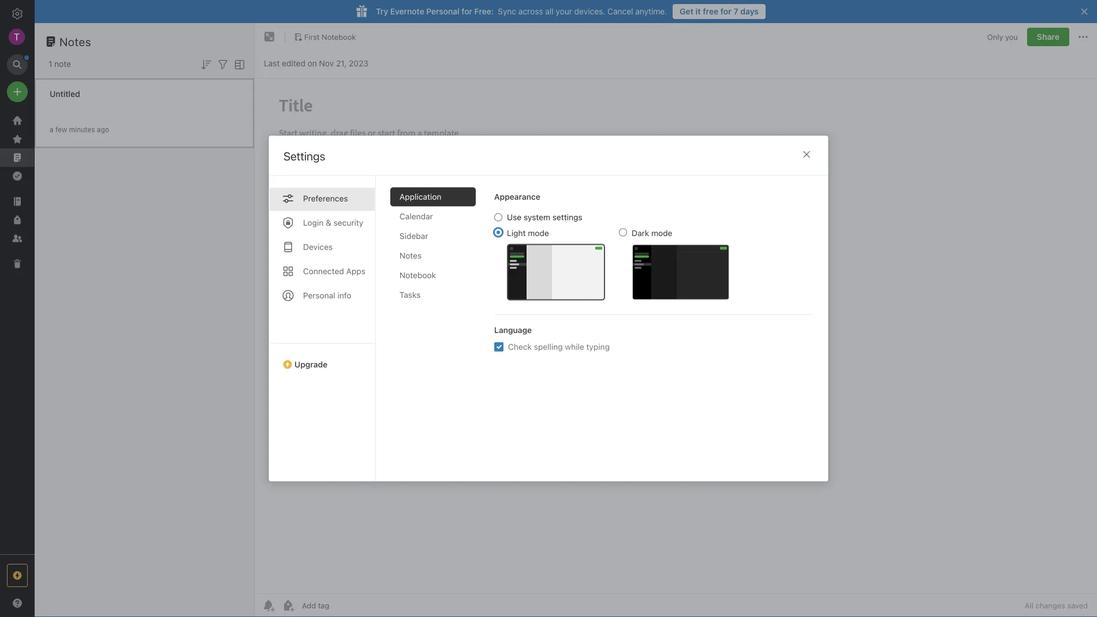 Task type: describe. For each thing, give the bounding box(es) containing it.
a
[[50, 126, 54, 134]]

security
[[334, 218, 364, 228]]

light mode
[[507, 229, 549, 238]]

spelling
[[534, 342, 563, 352]]

0 vertical spatial personal
[[427, 7, 460, 16]]

info
[[338, 291, 352, 300]]

preferences
[[303, 194, 348, 203]]

option group containing use system settings
[[495, 212, 730, 301]]

last
[[264, 59, 280, 68]]

note window element
[[255, 23, 1098, 618]]

connected apps
[[303, 267, 366, 276]]

notes inside tab
[[400, 251, 422, 261]]

appearance
[[495, 192, 541, 202]]

edited
[[282, 59, 306, 68]]

language
[[495, 326, 532, 335]]

expand note image
[[263, 30, 277, 44]]

share button
[[1028, 28, 1070, 46]]

share
[[1038, 32, 1060, 42]]

anytime.
[[636, 7, 667, 16]]

tab list for application
[[269, 176, 376, 482]]

all changes saved
[[1026, 602, 1089, 610]]

Dark mode radio
[[619, 229, 627, 237]]

few
[[55, 126, 67, 134]]

dark
[[632, 229, 650, 238]]

minutes
[[69, 126, 95, 134]]

&
[[326, 218, 332, 228]]

sidebar
[[400, 231, 428, 241]]

first notebook button
[[290, 29, 360, 45]]

notebook inside button
[[322, 32, 356, 41]]

21,
[[336, 59, 347, 68]]

free
[[703, 7, 719, 16]]

close image
[[800, 148, 814, 161]]

get it free for 7 days button
[[673, 4, 766, 19]]

for for 7
[[721, 7, 732, 16]]

all
[[1026, 602, 1034, 610]]

use system settings
[[507, 213, 583, 222]]

on
[[308, 59, 317, 68]]

0 horizontal spatial personal
[[303, 291, 336, 300]]

check
[[508, 342, 532, 352]]

home image
[[10, 114, 24, 128]]

personal info
[[303, 291, 352, 300]]

Light mode radio
[[495, 229, 503, 237]]

mode for light mode
[[528, 229, 549, 238]]

upgrade
[[295, 360, 328, 370]]

7
[[734, 7, 739, 16]]

add a reminder image
[[262, 599, 276, 613]]

dark mode
[[632, 229, 673, 238]]

settings image
[[10, 7, 24, 21]]

calendar
[[400, 212, 433, 221]]

upgrade button
[[269, 344, 376, 374]]

sidebar tab
[[391, 227, 476, 246]]

tasks tab
[[391, 286, 476, 305]]

devices
[[303, 242, 333, 252]]

all
[[546, 7, 554, 16]]

while
[[565, 342, 585, 352]]

system
[[524, 213, 551, 222]]

a few minutes ago
[[50, 126, 109, 134]]

add tag image
[[281, 599, 295, 613]]

Note Editor text field
[[255, 79, 1098, 594]]

evernote
[[391, 7, 425, 16]]

across
[[519, 7, 543, 16]]

first notebook
[[305, 32, 356, 41]]

you
[[1006, 33, 1019, 41]]



Task type: vqa. For each thing, say whether or not it's contained in the screenshot.
info
yes



Task type: locate. For each thing, give the bounding box(es) containing it.
for for free:
[[462, 7, 473, 16]]

mode for dark mode
[[652, 229, 673, 238]]

use
[[507, 213, 522, 222]]

changes
[[1036, 602, 1066, 610]]

1 horizontal spatial notes
[[400, 251, 422, 261]]

login & security
[[303, 218, 364, 228]]

personal down connected
[[303, 291, 336, 300]]

personal
[[427, 7, 460, 16], [303, 291, 336, 300]]

1 horizontal spatial notebook
[[400, 271, 436, 280]]

mode down the system
[[528, 229, 549, 238]]

1 vertical spatial personal
[[303, 291, 336, 300]]

light
[[507, 229, 526, 238]]

saved
[[1068, 602, 1089, 610]]

last edited on nov 21, 2023
[[264, 59, 369, 68]]

for
[[462, 7, 473, 16], [721, 7, 732, 16]]

notes inside 'note list' element
[[60, 35, 91, 48]]

tree
[[0, 112, 35, 554]]

settings
[[284, 149, 325, 163]]

notes up the note
[[60, 35, 91, 48]]

notebook inside tab
[[400, 271, 436, 280]]

2 mode from the left
[[652, 229, 673, 238]]

ago
[[97, 126, 109, 134]]

0 vertical spatial notebook
[[322, 32, 356, 41]]

devices.
[[575, 7, 606, 16]]

Use system settings radio
[[495, 213, 503, 222]]

typing
[[587, 342, 610, 352]]

1 vertical spatial notes
[[400, 251, 422, 261]]

get
[[680, 7, 694, 16]]

note
[[54, 59, 71, 69]]

it
[[696, 7, 701, 16]]

only
[[988, 33, 1004, 41]]

notes down sidebar
[[400, 251, 422, 261]]

cancel
[[608, 7, 634, 16]]

2 for from the left
[[721, 7, 732, 16]]

tab list containing preferences
[[269, 176, 376, 482]]

settings
[[553, 213, 583, 222]]

1 vertical spatial notebook
[[400, 271, 436, 280]]

0 horizontal spatial tab list
[[269, 176, 376, 482]]

1 for from the left
[[462, 7, 473, 16]]

sync
[[498, 7, 517, 16]]

option group
[[495, 212, 730, 301]]

for inside button
[[721, 7, 732, 16]]

0 vertical spatial notes
[[60, 35, 91, 48]]

2023
[[349, 59, 369, 68]]

notebook up tasks
[[400, 271, 436, 280]]

application
[[400, 192, 442, 202]]

for left 7 on the right top
[[721, 7, 732, 16]]

mode
[[528, 229, 549, 238], [652, 229, 673, 238]]

calendar tab
[[391, 207, 476, 226]]

days
[[741, 7, 759, 16]]

your
[[556, 7, 573, 16]]

tab list containing application
[[391, 187, 485, 482]]

1 horizontal spatial for
[[721, 7, 732, 16]]

1 horizontal spatial tab list
[[391, 187, 485, 482]]

untitled
[[50, 89, 80, 99]]

notebook
[[322, 32, 356, 41], [400, 271, 436, 280]]

0 horizontal spatial notebook
[[322, 32, 356, 41]]

tab list for appearance
[[391, 187, 485, 482]]

1
[[49, 59, 52, 69]]

check spelling while typing
[[508, 342, 610, 352]]

only you
[[988, 33, 1019, 41]]

get it free for 7 days
[[680, 7, 759, 16]]

1 mode from the left
[[528, 229, 549, 238]]

Check spelling while typing checkbox
[[495, 343, 504, 352]]

notes
[[60, 35, 91, 48], [400, 251, 422, 261]]

for left free:
[[462, 7, 473, 16]]

upgrade image
[[10, 569, 24, 583]]

0 horizontal spatial notes
[[60, 35, 91, 48]]

notes tab
[[391, 246, 476, 266]]

free:
[[475, 7, 494, 16]]

0 horizontal spatial for
[[462, 7, 473, 16]]

apps
[[346, 267, 366, 276]]

notebook up 21, in the left top of the page
[[322, 32, 356, 41]]

notebook tab
[[391, 266, 476, 285]]

note list element
[[35, 23, 255, 618]]

0 horizontal spatial mode
[[528, 229, 549, 238]]

application tab
[[391, 187, 476, 207]]

login
[[303, 218, 324, 228]]

personal right evernote
[[427, 7, 460, 16]]

try
[[376, 7, 388, 16]]

tab list
[[269, 176, 376, 482], [391, 187, 485, 482]]

nov
[[319, 59, 334, 68]]

1 horizontal spatial mode
[[652, 229, 673, 238]]

1 horizontal spatial personal
[[427, 7, 460, 16]]

mode right dark
[[652, 229, 673, 238]]

1 note
[[49, 59, 71, 69]]

connected
[[303, 267, 344, 276]]

tasks
[[400, 290, 421, 300]]

first
[[305, 32, 320, 41]]

try evernote personal for free: sync across all your devices. cancel anytime.
[[376, 7, 667, 16]]



